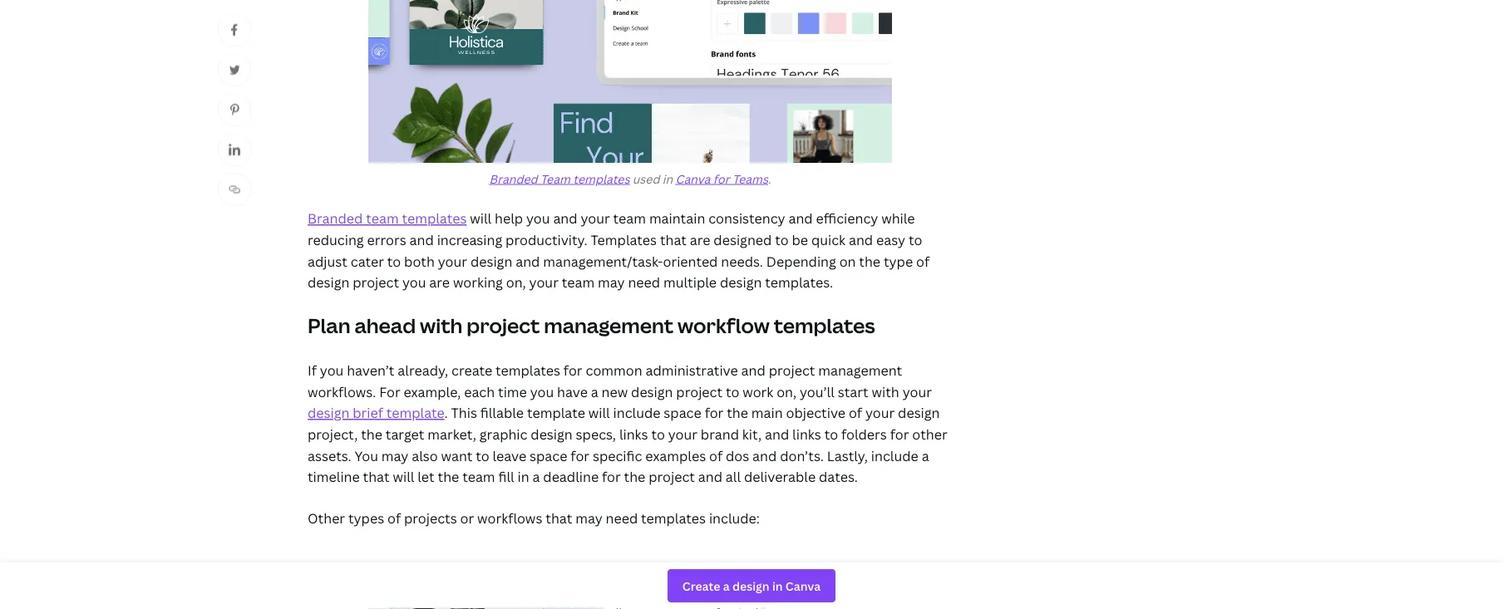 Task type: describe. For each thing, give the bounding box(es) containing it.
design left specs,
[[531, 426, 573, 444]]

1 board from the left
[[426, 564, 464, 582]]

canva
[[676, 171, 711, 187]]

on, inside will help you and your team maintain consistency and efficiency while reducing errors and increasing productivity. templates that are designed to be quick and easy to adjust cater to both your design and management/task-oriented needs. depending on the type of design project you are working on, your team may need multiple design templates.
[[506, 274, 526, 291]]

projects
[[404, 509, 457, 527]]

project,
[[308, 426, 358, 444]]

project down working
[[467, 312, 540, 339]]

design down adjust
[[308, 274, 350, 291]]

1 vertical spatial include
[[871, 447, 919, 465]]

2 vertical spatial a
[[533, 468, 540, 486]]

start
[[838, 383, 869, 401]]

reducing
[[308, 231, 364, 249]]

work
[[743, 383, 774, 401]]

your down "productivity." on the left top of page
[[529, 274, 559, 291]]

main
[[752, 404, 783, 422]]

templates.
[[765, 274, 833, 291]]

for down specific
[[602, 468, 621, 486]]

dos
[[726, 447, 750, 465]]

to down objective on the bottom
[[825, 426, 838, 444]]

2 vertical spatial that
[[546, 509, 572, 527]]

used
[[633, 171, 660, 187]]

other types of projects or workflows that may need templates include:
[[308, 509, 760, 527]]

teams
[[733, 171, 768, 187]]

2 vertical spatial may
[[576, 509, 603, 527]]

common
[[586, 362, 643, 380]]

0 horizontal spatial will
[[393, 468, 414, 486]]

the inside will help you and your team maintain consistency and efficiency while reducing errors and increasing productivity. templates that are designed to be quick and easy to adjust cater to both your design and management/task-oriented needs. depending on the type of design project you are working on, your team may need multiple design templates.
[[859, 252, 881, 270]]

with inside if you haven't already, create templates for common administrative and project management workflows. for example, each time you have a new design project to work on, you'll start with your design brief template
[[872, 383, 900, 401]]

brand
[[701, 426, 739, 444]]

project inside the . this fillable template will include space for the main objective of your design project, the target market, graphic design specs, links to your brand kit, and links to folders for other assets. you may also want to leave space for specific examples of dos and don'ts. lastly, include a timeline that will let the team fill in a deadline for the project and all deliverable dates.
[[649, 468, 695, 486]]

you'll
[[800, 383, 835, 401]]

oriented
[[663, 252, 718, 270]]

types
[[348, 509, 384, 527]]

project inside will help you and your team maintain consistency and efficiency while reducing errors and increasing productivity. templates that are designed to be quick and easy to adjust cater to both your design and management/task-oriented needs. depending on the type of design project you are working on, your team may need multiple design templates.
[[353, 274, 399, 291]]

project down administrative
[[676, 383, 723, 401]]

and up "productivity." on the left top of page
[[553, 210, 578, 228]]

and down the main
[[765, 426, 789, 444]]

a inside if you haven't already, create templates for common administrative and project management workflows. for example, each time you have a new design project to work on, you'll start with your design brief template
[[591, 383, 599, 401]]

to left the be
[[775, 231, 789, 249]]

if
[[308, 362, 317, 380]]

kit,
[[743, 426, 762, 444]]

mood
[[500, 564, 537, 582]]

1 links from the left
[[620, 426, 648, 444]]

on, inside if you haven't already, create templates for common administrative and project management workflows. for example, each time you have a new design project to work on, you'll start with your design brief template
[[777, 383, 797, 401]]

and inside if you haven't already, create templates for common administrative and project management workflows. for example, each time you have a new design project to work on, you'll start with your design brief template
[[742, 362, 766, 380]]

. this fillable template will include space for the main objective of your design project, the target market, graphic design specs, links to your brand kit, and links to folders for other assets. you may also want to leave space for specific examples of dos and don'ts. lastly, include a timeline that will let the team fill in a deadline for the project and all deliverable dates.
[[308, 404, 948, 486]]

will help you and your team maintain consistency and efficiency while reducing errors and increasing productivity. templates that are designed to be quick and easy to adjust cater to both your design and management/task-oriented needs. depending on the type of design project you are working on, your team may need multiple design templates.
[[308, 210, 930, 291]]

for
[[379, 383, 401, 401]]

new
[[602, 383, 628, 401]]

design up other
[[898, 404, 940, 422]]

your up examples
[[668, 426, 698, 444]]

branded team templates link
[[490, 171, 630, 187]]

timeline
[[308, 468, 360, 486]]

design up project, at bottom
[[308, 404, 350, 422]]

market,
[[428, 426, 477, 444]]

each
[[464, 383, 495, 401]]

plan ahead with project management workflow templates
[[308, 312, 876, 339]]

deliverable
[[744, 468, 816, 486]]

template inside if you haven't already, create templates for common administrative and project management workflows. for example, each time you have a new design project to work on, you'll start with your design brief template
[[387, 404, 445, 422]]

target
[[386, 426, 424, 444]]

brief
[[353, 404, 383, 422]]

for inside if you haven't already, create templates for common administrative and project management workflows. for example, each time you have a new design project to work on, you'll start with your design brief template
[[564, 362, 583, 380]]

you right if
[[320, 362, 344, 380]]

specific
[[593, 447, 642, 465]]

1 vertical spatial will
[[589, 404, 610, 422]]

the right let
[[438, 468, 459, 486]]

be
[[792, 231, 808, 249]]

errors
[[367, 231, 406, 249]]

designed
[[714, 231, 772, 249]]

easy
[[877, 231, 906, 249]]

your up folders on the right bottom of the page
[[866, 404, 895, 422]]

your inside if you haven't already, create templates for common administrative and project management workflows. for example, each time you have a new design project to work on, you'll start with your design brief template
[[903, 383, 932, 401]]

for left other
[[890, 426, 909, 444]]

)
[[646, 564, 651, 582]]

research/mood board (e.g., mood board templates )
[[321, 564, 651, 582]]

also
[[412, 447, 438, 465]]

efficiency
[[816, 210, 879, 228]]

team
[[541, 171, 570, 187]]

folders
[[842, 426, 887, 444]]

multiple
[[664, 274, 717, 291]]

1 vertical spatial need
[[606, 509, 638, 527]]

2 links from the left
[[793, 426, 822, 444]]

team up the templates
[[613, 210, 646, 228]]

team inside the . this fillable template will include space for the main objective of your design project, the target market, graphic design specs, links to your brand kit, and links to folders for other assets. you may also want to leave space for specific examples of dos and don'ts. lastly, include a timeline that will let the team fill in a deadline for the project and all deliverable dates.
[[463, 468, 495, 486]]

fill
[[499, 468, 515, 486]]

want
[[441, 447, 473, 465]]

plan
[[308, 312, 351, 339]]

leave
[[493, 447, 527, 465]]

and down "productivity." on the left top of page
[[516, 252, 540, 270]]

specs,
[[576, 426, 616, 444]]

depending
[[767, 252, 837, 270]]

let
[[418, 468, 435, 486]]

objective
[[786, 404, 846, 422]]

of inside will help you and your team maintain consistency and efficiency while reducing errors and increasing productivity. templates that are designed to be quick and easy to adjust cater to both your design and management/task-oriented needs. depending on the type of design project you are working on, your team may need multiple design templates.
[[917, 252, 930, 270]]

0 horizontal spatial management
[[544, 312, 674, 339]]

to inside if you haven't already, create templates for common administrative and project management workflows. for example, each time you have a new design project to work on, you'll start with your design brief template
[[726, 383, 740, 401]]

while
[[882, 210, 915, 228]]

your down increasing
[[438, 252, 467, 270]]

project up 'you'll'
[[769, 362, 815, 380]]

fillable
[[481, 404, 524, 422]]

and up both
[[410, 231, 434, 249]]

that inside the . this fillable template will include space for the main objective of your design project, the target market, graphic design specs, links to your brand kit, and links to folders for other assets. you may also want to leave space for specific examples of dos and don'ts. lastly, include a timeline that will let the team fill in a deadline for the project and all deliverable dates.
[[363, 468, 390, 486]]

0 horizontal spatial are
[[429, 274, 450, 291]]

workflow
[[678, 312, 770, 339]]

team up errors
[[366, 210, 399, 228]]



Task type: locate. For each thing, give the bounding box(es) containing it.
0 vertical spatial are
[[690, 231, 711, 249]]

adjust
[[308, 252, 348, 270]]

management inside if you haven't already, create templates for common administrative and project management workflows. for example, each time you have a new design project to work on, you'll start with your design brief template
[[819, 362, 902, 380]]

project down examples
[[649, 468, 695, 486]]

may inside will help you and your team maintain consistency and efficiency while reducing errors and increasing productivity. templates that are designed to be quick and easy to adjust cater to both your design and management/task-oriented needs. depending on the type of design project you are working on, your team may need multiple design templates.
[[598, 274, 625, 291]]

the down "brief"
[[361, 426, 383, 444]]

links
[[620, 426, 648, 444], [793, 426, 822, 444]]

(e.g.,
[[467, 564, 497, 582]]

with up already,
[[420, 312, 463, 339]]

other
[[913, 426, 948, 444]]

1 horizontal spatial will
[[470, 210, 492, 228]]

administrative
[[646, 362, 738, 380]]

0 vertical spatial need
[[628, 274, 660, 291]]

of right type
[[917, 252, 930, 270]]

help
[[495, 210, 523, 228]]

working
[[453, 274, 503, 291]]

project down cater
[[353, 274, 399, 291]]

need left multiple
[[628, 274, 660, 291]]

0 horizontal spatial template
[[387, 404, 445, 422]]

0 horizontal spatial in
[[518, 468, 529, 486]]

in right used at top
[[663, 171, 673, 187]]

templates inside if you haven't already, create templates for common administrative and project management workflows. for example, each time you have a new design project to work on, you'll start with your design brief template
[[496, 362, 561, 380]]

workflows
[[477, 509, 543, 527]]

1 horizontal spatial a
[[591, 383, 599, 401]]

board left (e.g.,
[[426, 564, 464, 582]]

a left "new"
[[591, 383, 599, 401]]

haven't
[[347, 362, 395, 380]]

1 vertical spatial .
[[445, 404, 448, 422]]

the up kit,
[[727, 404, 749, 422]]

workflows.
[[308, 383, 376, 401]]

cater
[[351, 252, 384, 270]]

of
[[917, 252, 930, 270], [849, 404, 863, 422], [709, 447, 723, 465], [388, 509, 401, 527]]

. up consistency at the top of the page
[[768, 171, 771, 187]]

0 horizontal spatial board
[[426, 564, 464, 582]]

1 vertical spatial a
[[922, 447, 930, 465]]

1 template from the left
[[387, 404, 445, 422]]

a
[[591, 383, 599, 401], [922, 447, 930, 465], [533, 468, 540, 486]]

may down management/task-
[[598, 274, 625, 291]]

and up on
[[849, 231, 873, 249]]

of left dos
[[709, 447, 723, 465]]

branded up reducing
[[308, 210, 363, 228]]

0 horizontal spatial on,
[[506, 274, 526, 291]]

or
[[460, 509, 474, 527]]

for up brand
[[705, 404, 724, 422]]

to down errors
[[387, 252, 401, 270]]

team down management/task-
[[562, 274, 595, 291]]

0 horizontal spatial space
[[530, 447, 568, 465]]

you right time
[[530, 383, 554, 401]]

quick
[[812, 231, 846, 249]]

0 horizontal spatial branded
[[308, 210, 363, 228]]

of right types
[[388, 509, 401, 527]]

need
[[628, 274, 660, 291], [606, 509, 638, 527]]

your
[[581, 210, 610, 228], [438, 252, 467, 270], [529, 274, 559, 291], [903, 383, 932, 401], [866, 404, 895, 422], [668, 426, 698, 444]]

are down both
[[429, 274, 450, 291]]

if you haven't already, create templates for common administrative and project management workflows. for example, each time you have a new design project to work on, you'll start with your design brief template
[[308, 362, 932, 422]]

branded for branded team templates
[[308, 210, 363, 228]]

dates.
[[819, 468, 858, 486]]

in right fill
[[518, 468, 529, 486]]

lastly,
[[827, 447, 868, 465]]

design right "new"
[[631, 383, 673, 401]]

links up the don'ts.
[[793, 426, 822, 444]]

branded team templates used in canva for teams .
[[490, 171, 771, 187]]

team left fill
[[463, 468, 495, 486]]

to up examples
[[652, 426, 665, 444]]

0 horizontal spatial links
[[620, 426, 648, 444]]

1 horizontal spatial branded
[[490, 171, 538, 187]]

both
[[404, 252, 435, 270]]

template down have at left bottom
[[527, 404, 585, 422]]

and down kit,
[[753, 447, 777, 465]]

0 horizontal spatial with
[[420, 312, 463, 339]]

on, right working
[[506, 274, 526, 291]]

0 vertical spatial a
[[591, 383, 599, 401]]

1 vertical spatial space
[[530, 447, 568, 465]]

branded
[[490, 171, 538, 187], [308, 210, 363, 228]]

increasing
[[437, 231, 503, 249]]

in
[[663, 171, 673, 187], [518, 468, 529, 486]]

branded up help
[[490, 171, 538, 187]]

will left let
[[393, 468, 414, 486]]

examples
[[646, 447, 706, 465]]

1 vertical spatial with
[[872, 383, 900, 401]]

0 vertical spatial that
[[660, 231, 687, 249]]

2 horizontal spatial a
[[922, 447, 930, 465]]

your up the templates
[[581, 210, 610, 228]]

2 vertical spatial will
[[393, 468, 414, 486]]

of down start on the right bottom of the page
[[849, 404, 863, 422]]

1 horizontal spatial .
[[768, 171, 771, 187]]

0 vertical spatial branded
[[490, 171, 538, 187]]

that down deadline on the bottom left of the page
[[546, 509, 572, 527]]

template inside the . this fillable template will include space for the main objective of your design project, the target market, graphic design specs, links to your brand kit, and links to folders for other assets. you may also want to leave space for specific examples of dos and don'ts. lastly, include a timeline that will let the team fill in a deadline for the project and all deliverable dates.
[[527, 404, 585, 422]]

template
[[387, 404, 445, 422], [527, 404, 585, 422]]

for
[[713, 171, 730, 187], [564, 362, 583, 380], [705, 404, 724, 422], [890, 426, 909, 444], [571, 447, 590, 465], [602, 468, 621, 486]]

create
[[452, 362, 493, 380]]

that down you
[[363, 468, 390, 486]]

include down "new"
[[613, 404, 661, 422]]

. inside the . this fillable template will include space for the main objective of your design project, the target market, graphic design specs, links to your brand kit, and links to folders for other assets. you may also want to leave space for specific examples of dos and don'ts. lastly, include a timeline that will let the team fill in a deadline for the project and all deliverable dates.
[[445, 404, 448, 422]]

0 horizontal spatial include
[[613, 404, 661, 422]]

will up increasing
[[470, 210, 492, 228]]

templates
[[573, 171, 630, 187], [402, 210, 467, 228], [774, 312, 876, 339], [496, 362, 561, 380], [641, 509, 706, 527], [582, 564, 646, 582]]

management up start on the right bottom of the page
[[819, 362, 902, 380]]

have
[[557, 383, 588, 401]]

you
[[355, 447, 378, 465]]

board
[[426, 564, 464, 582], [540, 564, 578, 582]]

that inside will help you and your team maintain consistency and efficiency while reducing errors and increasing productivity. templates that are designed to be quick and easy to adjust cater to both your design and management/task-oriented needs. depending on the type of design project you are working on, your team may need multiple design templates.
[[660, 231, 687, 249]]

1 vertical spatial management
[[819, 362, 902, 380]]

are up 'oriented'
[[690, 231, 711, 249]]

1 vertical spatial that
[[363, 468, 390, 486]]

team
[[366, 210, 399, 228], [613, 210, 646, 228], [562, 274, 595, 291], [463, 468, 495, 486]]

project
[[353, 274, 399, 291], [467, 312, 540, 339], [769, 362, 815, 380], [676, 383, 723, 401], [649, 468, 695, 486]]

to left work at bottom
[[726, 383, 740, 401]]

1 horizontal spatial on,
[[777, 383, 797, 401]]

0 vertical spatial with
[[420, 312, 463, 339]]

may inside the . this fillable template will include space for the main objective of your design project, the target market, graphic design specs, links to your brand kit, and links to folders for other assets. you may also want to leave space for specific examples of dos and don'ts. lastly, include a timeline that will let the team fill in a deadline for the project and all deliverable dates.
[[382, 447, 409, 465]]

1 horizontal spatial in
[[663, 171, 673, 187]]

for up deadline on the bottom left of the page
[[571, 447, 590, 465]]

0 horizontal spatial a
[[533, 468, 540, 486]]

1 horizontal spatial with
[[872, 383, 900, 401]]

include down folders on the right bottom of the page
[[871, 447, 919, 465]]

0 vertical spatial will
[[470, 210, 492, 228]]

2 horizontal spatial that
[[660, 231, 687, 249]]

1 vertical spatial on,
[[777, 383, 797, 401]]

include:
[[709, 509, 760, 527]]

to right easy
[[909, 231, 923, 249]]

the right on
[[859, 252, 881, 270]]

this
[[451, 404, 477, 422]]

0 vertical spatial .
[[768, 171, 771, 187]]

assets.
[[308, 447, 352, 465]]

for right the canva
[[713, 171, 730, 187]]

canva for teams link
[[676, 171, 768, 187]]

may down deadline on the bottom left of the page
[[576, 509, 603, 527]]

0 horizontal spatial .
[[445, 404, 448, 422]]

in inside the . this fillable template will include space for the main objective of your design project, the target market, graphic design specs, links to your brand kit, and links to folders for other assets. you may also want to leave space for specific examples of dos and don'ts. lastly, include a timeline that will let the team fill in a deadline for the project and all deliverable dates.
[[518, 468, 529, 486]]

links up specific
[[620, 426, 648, 444]]

productivity.
[[506, 231, 588, 249]]

template up 'target'
[[387, 404, 445, 422]]

branded for branded team templates used in canva for teams .
[[490, 171, 538, 187]]

0 vertical spatial may
[[598, 274, 625, 291]]

deadline
[[543, 468, 599, 486]]

and up the be
[[789, 210, 813, 228]]

may
[[598, 274, 625, 291], [382, 447, 409, 465], [576, 509, 603, 527]]

needs.
[[721, 252, 763, 270]]

space up deadline on the bottom left of the page
[[530, 447, 568, 465]]

the down specific
[[624, 468, 646, 486]]

that down maintain at top left
[[660, 231, 687, 249]]

and up work at bottom
[[742, 362, 766, 380]]

1 horizontal spatial space
[[664, 404, 702, 422]]

1 vertical spatial may
[[382, 447, 409, 465]]

are
[[690, 231, 711, 249], [429, 274, 450, 291]]

1 horizontal spatial board
[[540, 564, 578, 582]]

and left all
[[698, 468, 723, 486]]

to right want
[[476, 447, 490, 465]]

2 board from the left
[[540, 564, 578, 582]]

1 horizontal spatial template
[[527, 404, 585, 422]]

.
[[768, 171, 771, 187], [445, 404, 448, 422]]

0 vertical spatial on,
[[506, 274, 526, 291]]

1 vertical spatial in
[[518, 468, 529, 486]]

management up common
[[544, 312, 674, 339]]

time
[[498, 383, 527, 401]]

you up "productivity." on the left top of page
[[526, 210, 550, 228]]

graphic
[[480, 426, 528, 444]]

1 horizontal spatial are
[[690, 231, 711, 249]]

management
[[544, 312, 674, 339], [819, 362, 902, 380]]

space
[[664, 404, 702, 422], [530, 447, 568, 465]]

0 vertical spatial include
[[613, 404, 661, 422]]

on, right work at bottom
[[777, 383, 797, 401]]

ahead
[[355, 312, 416, 339]]

need down specific
[[606, 509, 638, 527]]

already,
[[398, 362, 448, 380]]

will inside will help you and your team maintain consistency and efficiency while reducing errors and increasing productivity. templates that are designed to be quick and easy to adjust cater to both your design and management/task-oriented needs. depending on the type of design project you are working on, your team may need multiple design templates.
[[470, 210, 492, 228]]

2 template from the left
[[527, 404, 585, 422]]

may down 'target'
[[382, 447, 409, 465]]

1 vertical spatial are
[[429, 274, 450, 291]]

management/task-
[[543, 252, 663, 270]]

0 vertical spatial in
[[663, 171, 673, 187]]

2 horizontal spatial will
[[589, 404, 610, 422]]

on,
[[506, 274, 526, 291], [777, 383, 797, 401]]

you
[[526, 210, 550, 228], [402, 274, 426, 291], [320, 362, 344, 380], [530, 383, 554, 401]]

1 horizontal spatial management
[[819, 362, 902, 380]]

don'ts.
[[780, 447, 824, 465]]

1 vertical spatial branded
[[308, 210, 363, 228]]

. left this
[[445, 404, 448, 422]]

you down both
[[402, 274, 426, 291]]

design down needs.
[[720, 274, 762, 291]]

will up specs,
[[589, 404, 610, 422]]

a down other
[[922, 447, 930, 465]]

type
[[884, 252, 913, 270]]

0 vertical spatial management
[[544, 312, 674, 339]]

0 vertical spatial space
[[664, 404, 702, 422]]

board right mood
[[540, 564, 578, 582]]

1 horizontal spatial include
[[871, 447, 919, 465]]

a right fill
[[533, 468, 540, 486]]

with right start on the right bottom of the page
[[872, 383, 900, 401]]

templates
[[591, 231, 657, 249]]

branded team templates
[[308, 210, 467, 228]]

0 horizontal spatial that
[[363, 468, 390, 486]]

space up brand
[[664, 404, 702, 422]]

1 horizontal spatial links
[[793, 426, 822, 444]]

design brief template link
[[308, 404, 445, 422]]

research/mood
[[321, 564, 422, 582]]

all
[[726, 468, 741, 486]]

for up have at left bottom
[[564, 362, 583, 380]]

on
[[840, 252, 856, 270]]

branded team templates link
[[308, 210, 467, 228]]

other
[[308, 509, 345, 527]]

design up working
[[471, 252, 513, 270]]

1 horizontal spatial that
[[546, 509, 572, 527]]

maintain
[[649, 210, 706, 228]]

need inside will help you and your team maintain consistency and efficiency while reducing errors and increasing productivity. templates that are designed to be quick and easy to adjust cater to both your design and management/task-oriented needs. depending on the type of design project you are working on, your team may need multiple design templates.
[[628, 274, 660, 291]]

example,
[[404, 383, 461, 401]]

your up other
[[903, 383, 932, 401]]



Task type: vqa. For each thing, say whether or not it's contained in the screenshot.
"brand"
yes



